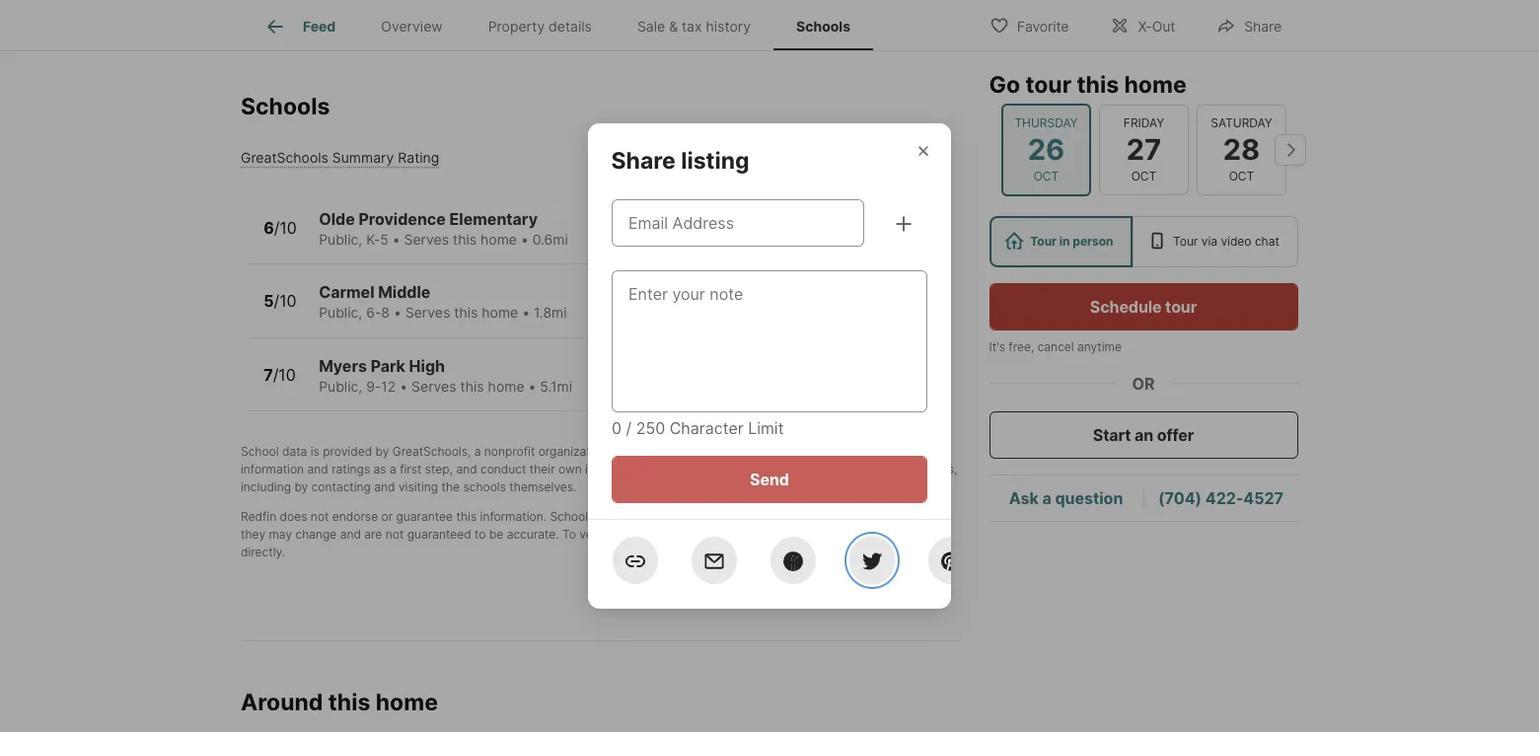 Task type: locate. For each thing, give the bounding box(es) containing it.
1 vertical spatial to
[[775, 509, 786, 524]]

1 horizontal spatial oct
[[1131, 169, 1157, 183]]

schools down conduct
[[463, 480, 506, 495]]

0 vertical spatial serves
[[404, 231, 449, 248]]

public, for olde
[[319, 231, 362, 248]]

,
[[468, 444, 471, 459]]

property details tab
[[465, 3, 615, 50]]

sale
[[637, 18, 665, 35]]

0 horizontal spatial not
[[311, 509, 329, 524]]

oct down 26
[[1034, 169, 1059, 183]]

overview
[[381, 18, 443, 35]]

tour inside 'button'
[[1166, 297, 1197, 317]]

greatschools up the 6 /10
[[241, 149, 328, 166]]

information
[[241, 462, 304, 477]]

the
[[441, 480, 460, 495], [818, 527, 836, 542]]

oct for 28
[[1229, 169, 1254, 183]]

this up the ,
[[460, 378, 484, 395]]

their up themselves.
[[530, 462, 555, 477]]

school down service
[[614, 527, 651, 542]]

1 horizontal spatial the
[[818, 527, 836, 542]]

0 vertical spatial the
[[441, 480, 460, 495]]

oct for 27
[[1131, 169, 1157, 183]]

tour for go
[[1026, 71, 1072, 99]]

1 vertical spatial the
[[818, 527, 836, 542]]

renters
[[795, 444, 835, 459]]

1 horizontal spatial their
[[734, 462, 760, 477]]

2 public, from the top
[[319, 304, 362, 321]]

oct down the '28'
[[1229, 169, 1254, 183]]

sale & tax history tab
[[615, 3, 773, 50]]

person
[[1073, 234, 1114, 249]]

0 vertical spatial be
[[790, 509, 804, 524]]

and up redfin does not endorse or guarantee this information.
[[374, 480, 395, 495]]

/10 for 6
[[274, 218, 297, 237]]

go tour this home
[[990, 71, 1187, 99]]

0 vertical spatial are
[[701, 509, 719, 524]]

guaranteed
[[407, 527, 471, 542]]

home inside myers park high public, 9-12 • serves this home • 5.1mi
[[488, 378, 524, 395]]

this down elementary
[[453, 231, 477, 248]]

tour via video chat option
[[1133, 216, 1298, 267]]

1 oct from the left
[[1034, 169, 1059, 183]]

to up the contact
[[775, 509, 786, 524]]

tour up thursday
[[1026, 71, 1072, 99]]

friday 27 oct
[[1124, 115, 1164, 183]]

redfin up "they"
[[241, 509, 276, 524]]

5
[[380, 231, 388, 248], [264, 291, 274, 311]]

be inside the guaranteed to be accurate. to verify school enrollment eligibility, contact the school district directly.
[[489, 527, 503, 542]]

1 vertical spatial or
[[381, 509, 393, 524]]

1 horizontal spatial tour
[[1173, 234, 1199, 249]]

tour for tour via video chat
[[1173, 234, 1199, 249]]

2 oct from the left
[[1131, 169, 1157, 183]]

ask a question link
[[1009, 489, 1124, 508]]

tab list containing feed
[[241, 0, 889, 50]]

share listing dialog
[[588, 123, 975, 609]]

1 horizontal spatial or
[[854, 462, 866, 477]]

to inside school service boundaries are intended to be used as a reference only; they may change and are not
[[775, 509, 786, 524]]

0 horizontal spatial as
[[373, 462, 386, 477]]

schools right history
[[796, 18, 850, 35]]

it's
[[990, 339, 1006, 354]]

and down the endorse
[[340, 527, 361, 542]]

tour left in
[[1031, 234, 1057, 249]]

not up change
[[311, 509, 329, 524]]

0 / 250 character limit
[[612, 418, 784, 438]]

as right ratings
[[373, 462, 386, 477]]

0 vertical spatial to
[[659, 462, 671, 477]]

be
[[790, 509, 804, 524], [489, 527, 503, 542]]

themselves.
[[509, 480, 577, 495]]

oct inside saturday 28 oct
[[1229, 169, 1254, 183]]

1 horizontal spatial to
[[659, 462, 671, 477]]

as right used
[[838, 509, 851, 524]]

1 horizontal spatial as
[[838, 509, 851, 524]]

schools
[[796, 18, 850, 35], [241, 93, 330, 120]]

to
[[562, 527, 576, 542]]

greatschools up districts,
[[861, 444, 936, 459]]

question
[[1056, 489, 1124, 508]]

by up the does
[[294, 480, 308, 495]]

(704)
[[1159, 489, 1202, 508]]

schools
[[808, 462, 851, 477], [463, 480, 506, 495]]

ask a question
[[1009, 489, 1124, 508]]

schools down the renters
[[808, 462, 851, 477]]

0 vertical spatial /10
[[274, 218, 297, 237]]

oct down the '27'
[[1131, 169, 1157, 183]]

service
[[591, 509, 632, 524]]

serves down high
[[411, 378, 456, 395]]

public, down olde
[[319, 231, 362, 248]]

0 horizontal spatial tour
[[1031, 234, 1057, 249]]

in
[[1060, 234, 1070, 249]]

/10 for 5
[[274, 291, 297, 311]]

2 vertical spatial public,
[[319, 378, 362, 395]]

1 horizontal spatial schools
[[796, 18, 850, 35]]

tour inside tour in person option
[[1031, 234, 1057, 249]]

list box
[[990, 216, 1298, 267]]

1 vertical spatial schools
[[241, 93, 330, 120]]

serves down middle
[[405, 304, 450, 321]]

1 horizontal spatial 5
[[380, 231, 388, 248]]

the inside the guaranteed to be accurate. to verify school enrollment eligibility, contact the school district directly.
[[818, 527, 836, 542]]

0 horizontal spatial be
[[489, 527, 503, 542]]

share listing element
[[612, 123, 774, 175]]

/10 left carmel
[[274, 291, 297, 311]]

0 horizontal spatial share
[[612, 147, 676, 175]]

greatschools up step,
[[392, 444, 468, 459]]

public, for myers
[[319, 378, 362, 395]]

this
[[1077, 71, 1119, 99], [453, 231, 477, 248], [454, 304, 478, 321], [460, 378, 484, 395], [456, 509, 477, 524], [328, 689, 370, 717]]

oct inside friday 27 oct
[[1131, 169, 1157, 183]]

greatschools inside , a nonprofit organization. redfin recommends buyers and renters use greatschools information and ratings as a
[[861, 444, 936, 459]]

or down 'use'
[[854, 462, 866, 477]]

serves down providence at the left top
[[404, 231, 449, 248]]

are up enrollment
[[701, 509, 719, 524]]

1 tour from the left
[[1031, 234, 1057, 249]]

schools up greatschools summary rating link
[[241, 93, 330, 120]]

a
[[474, 444, 481, 459], [390, 462, 396, 477], [1043, 489, 1052, 508], [854, 509, 861, 524]]

2 vertical spatial to
[[475, 527, 486, 542]]

8
[[381, 304, 390, 321]]

2 horizontal spatial greatschools
[[861, 444, 936, 459]]

be inside school service boundaries are intended to be used as a reference only; they may change and are not
[[790, 509, 804, 524]]

saturday 28 oct
[[1211, 115, 1272, 183]]

middle
[[378, 283, 431, 302]]

0 vertical spatial schools
[[808, 462, 851, 477]]

district
[[880, 527, 918, 542]]

the inside the first step, and conduct their own investigation to determine their desired schools or school districts, including by contacting and visiting the schools themselves.
[[441, 480, 460, 495]]

0 vertical spatial share
[[1244, 17, 1282, 34]]

0 horizontal spatial 5
[[264, 291, 274, 311]]

5 inside olde providence elementary public, k-5 • serves this home • 0.6mi
[[380, 231, 388, 248]]

1 vertical spatial school
[[550, 509, 588, 524]]

serves inside olde providence elementary public, k-5 • serves this home • 0.6mi
[[404, 231, 449, 248]]

0 horizontal spatial by
[[294, 480, 308, 495]]

districts,
[[909, 462, 957, 477]]

Email Address text field
[[628, 211, 847, 235]]

conduct
[[480, 462, 526, 477]]

0 horizontal spatial to
[[475, 527, 486, 542]]

• left 0.6mi
[[521, 231, 529, 248]]

details
[[549, 18, 592, 35]]

0 horizontal spatial school
[[241, 444, 279, 459]]

feed
[[303, 18, 336, 35]]

1 vertical spatial as
[[838, 509, 851, 524]]

they
[[241, 527, 265, 542]]

including
[[241, 480, 291, 495]]

0 vertical spatial by
[[375, 444, 389, 459]]

nonprofit
[[484, 444, 535, 459]]

1 vertical spatial redfin
[[241, 509, 276, 524]]

12
[[381, 378, 396, 395]]

1 vertical spatial /10
[[274, 291, 297, 311]]

by inside the first step, and conduct their own investigation to determine their desired schools or school districts, including by contacting and visiting the schools themselves.
[[294, 480, 308, 495]]

determine
[[674, 462, 731, 477]]

provided
[[323, 444, 372, 459]]

4527
[[1244, 489, 1284, 508]]

tour inside tour via video chat option
[[1173, 234, 1199, 249]]

first
[[400, 462, 422, 477]]

tour in person option
[[990, 216, 1133, 267]]

1 vertical spatial serves
[[405, 304, 450, 321]]

tour right schedule
[[1166, 297, 1197, 317]]

1 horizontal spatial not
[[385, 527, 404, 542]]

tour left via
[[1173, 234, 1199, 249]]

not down redfin does not endorse or guarantee this information.
[[385, 527, 404, 542]]

0 horizontal spatial oct
[[1034, 169, 1059, 183]]

school
[[241, 444, 279, 459], [550, 509, 588, 524]]

tour for tour in person
[[1031, 234, 1057, 249]]

tab list
[[241, 0, 889, 50]]

1 horizontal spatial are
[[701, 509, 719, 524]]

redfin up investigation
[[614, 444, 650, 459]]

/10 left olde
[[274, 218, 297, 237]]

ratings
[[332, 462, 370, 477]]

0 vertical spatial or
[[854, 462, 866, 477]]

0 horizontal spatial redfin
[[241, 509, 276, 524]]

public, inside myers park high public, 9-12 • serves this home • 5.1mi
[[319, 378, 362, 395]]

2 vertical spatial serves
[[411, 378, 456, 395]]

0 vertical spatial tour
[[1026, 71, 1072, 99]]

2 vertical spatial /10
[[273, 365, 296, 384]]

public, down carmel
[[319, 304, 362, 321]]

school left districts,
[[869, 462, 906, 477]]

tour
[[1031, 234, 1057, 249], [1173, 234, 1199, 249]]

are down the endorse
[[364, 527, 382, 542]]

1 public, from the top
[[319, 231, 362, 248]]

1 horizontal spatial school
[[550, 509, 588, 524]]

schedule
[[1090, 297, 1162, 317]]

/10 left myers
[[273, 365, 296, 384]]

a left reference
[[854, 509, 861, 524]]

chat
[[1255, 234, 1280, 249]]

eligibility,
[[717, 527, 769, 542]]

5 down providence at the left top
[[380, 231, 388, 248]]

1 their from the left
[[530, 462, 555, 477]]

1 horizontal spatial share
[[1244, 17, 1282, 34]]

a right ask
[[1043, 489, 1052, 508]]

0 vertical spatial as
[[373, 462, 386, 477]]

be down "information."
[[489, 527, 503, 542]]

3 oct from the left
[[1229, 169, 1254, 183]]

0 horizontal spatial their
[[530, 462, 555, 477]]

be up the contact
[[790, 509, 804, 524]]

school
[[869, 462, 906, 477], [614, 527, 651, 542], [839, 527, 876, 542]]

x-out button
[[1093, 4, 1192, 45]]

oct inside thursday 26 oct
[[1034, 169, 1059, 183]]

to inside the first step, and conduct their own investigation to determine their desired schools or school districts, including by contacting and visiting the schools themselves.
[[659, 462, 671, 477]]

28
[[1223, 132, 1260, 166]]

carmel middle public, 6-8 • serves this home • 1.8mi
[[319, 283, 567, 321]]

2 tour from the left
[[1173, 234, 1199, 249]]

2 horizontal spatial oct
[[1229, 169, 1254, 183]]

1 horizontal spatial be
[[790, 509, 804, 524]]

0 vertical spatial school
[[241, 444, 279, 459]]

school up to
[[550, 509, 588, 524]]

information.
[[480, 509, 547, 524]]

0 vertical spatial redfin
[[614, 444, 650, 459]]

the down step,
[[441, 480, 460, 495]]

0 horizontal spatial schools
[[463, 480, 506, 495]]

this inside olde providence elementary public, k-5 • serves this home • 0.6mi
[[453, 231, 477, 248]]

the down used
[[818, 527, 836, 542]]

to down recommends
[[659, 462, 671, 477]]

a left first at the bottom of page
[[390, 462, 396, 477]]

3 public, from the top
[[319, 378, 362, 395]]

this up myers park high public, 9-12 • serves this home • 5.1mi
[[454, 304, 478, 321]]

verify
[[579, 527, 611, 542]]

to down "information."
[[475, 527, 486, 542]]

friday
[[1124, 115, 1164, 130]]

myers
[[319, 356, 367, 376]]

• left 1.8mi
[[522, 304, 530, 321]]

myers park high public, 9-12 • serves this home • 5.1mi
[[319, 356, 572, 395]]

share for share
[[1244, 17, 1282, 34]]

send button
[[612, 456, 927, 503]]

start an offer
[[1093, 425, 1194, 445]]

and down the ,
[[456, 462, 477, 477]]

0 vertical spatial public,
[[319, 231, 362, 248]]

5 down 6
[[264, 291, 274, 311]]

1 vertical spatial public,
[[319, 304, 362, 321]]

1 vertical spatial by
[[294, 480, 308, 495]]

None button
[[1001, 103, 1091, 196], [1099, 104, 1189, 195], [1197, 104, 1286, 195], [1001, 103, 1091, 196], [1099, 104, 1189, 195], [1197, 104, 1286, 195]]

use
[[838, 444, 858, 459]]

7
[[264, 365, 273, 384]]

are
[[701, 509, 719, 524], [364, 527, 382, 542]]

0 horizontal spatial tour
[[1026, 71, 1072, 99]]

by right provided
[[375, 444, 389, 459]]

1 vertical spatial be
[[489, 527, 503, 542]]

or right the endorse
[[381, 509, 393, 524]]

public, down myers
[[319, 378, 362, 395]]

2 horizontal spatial to
[[775, 509, 786, 524]]

share inside button
[[1244, 17, 1282, 34]]

250
[[636, 418, 665, 438]]

share inside dialog
[[612, 147, 676, 175]]

0 vertical spatial 5
[[380, 231, 388, 248]]

and up desired
[[771, 444, 791, 459]]

1 horizontal spatial redfin
[[614, 444, 650, 459]]

school for data
[[241, 444, 279, 459]]

1 vertical spatial not
[[385, 527, 404, 542]]

public,
[[319, 231, 362, 248], [319, 304, 362, 321], [319, 378, 362, 395]]

school for service
[[550, 509, 588, 524]]

serves inside myers park high public, 9-12 • serves this home • 5.1mi
[[411, 378, 456, 395]]

1 horizontal spatial by
[[375, 444, 389, 459]]

, a nonprofit organization. redfin recommends buyers and renters use greatschools information and ratings as a
[[241, 444, 936, 477]]

public, inside olde providence elementary public, k-5 • serves this home • 0.6mi
[[319, 231, 362, 248]]

1 vertical spatial share
[[612, 147, 676, 175]]

tour in person
[[1031, 234, 1114, 249]]

their down buyers
[[734, 462, 760, 477]]

tax
[[682, 18, 702, 35]]

0 vertical spatial schools
[[796, 18, 850, 35]]

0 horizontal spatial are
[[364, 527, 382, 542]]

list box containing tour in person
[[990, 216, 1298, 267]]

1 vertical spatial tour
[[1166, 297, 1197, 317]]

1 horizontal spatial tour
[[1166, 297, 1197, 317]]

school inside school service boundaries are intended to be used as a reference only; they may change and are not
[[550, 509, 588, 524]]

data
[[282, 444, 307, 459]]

a right the ,
[[474, 444, 481, 459]]

school up information
[[241, 444, 279, 459]]

serves
[[404, 231, 449, 248], [405, 304, 450, 321], [411, 378, 456, 395]]

0 horizontal spatial the
[[441, 480, 460, 495]]

1 vertical spatial schools
[[463, 480, 506, 495]]



Task type: describe. For each thing, give the bounding box(es) containing it.
sale & tax history
[[637, 18, 751, 35]]

this inside the carmel middle public, 6-8 • serves this home • 1.8mi
[[454, 304, 478, 321]]

saturday
[[1211, 115, 1272, 130]]

first step, and conduct their own investigation to determine their desired schools or school districts, including by contacting and visiting the schools themselves.
[[241, 462, 957, 495]]

character
[[670, 418, 744, 438]]

(704) 422-4527
[[1159, 489, 1284, 508]]

1 horizontal spatial schools
[[808, 462, 851, 477]]

1 vertical spatial 5
[[264, 291, 274, 311]]

high
[[409, 356, 445, 376]]

tour for schedule
[[1166, 297, 1197, 317]]

0
[[612, 418, 622, 438]]

or inside the first step, and conduct their own investigation to determine their desired schools or school districts, including by contacting and visiting the schools themselves.
[[854, 462, 866, 477]]

redfin inside , a nonprofit organization. redfin recommends buyers and renters use greatschools information and ratings as a
[[614, 444, 650, 459]]

&
[[669, 18, 678, 35]]

serves for high
[[411, 378, 456, 395]]

is
[[310, 444, 319, 459]]

a inside school service boundaries are intended to be used as a reference only; they may change and are not
[[854, 509, 861, 524]]

• right 12
[[400, 378, 408, 395]]

0 vertical spatial not
[[311, 509, 329, 524]]

via
[[1202, 234, 1218, 249]]

feed link
[[263, 15, 336, 38]]

this right around
[[328, 689, 370, 717]]

serves for elementary
[[404, 231, 449, 248]]

recommends
[[653, 444, 726, 459]]

cancel
[[1038, 339, 1075, 354]]

as inside , a nonprofit organization. redfin recommends buyers and renters use greatschools information and ratings as a
[[373, 462, 386, 477]]

out
[[1152, 17, 1175, 34]]

share listing
[[612, 147, 750, 175]]

9-
[[366, 378, 381, 395]]

0 horizontal spatial schools
[[241, 93, 330, 120]]

buyers
[[729, 444, 767, 459]]

0 horizontal spatial greatschools
[[241, 149, 328, 166]]

guarantee
[[396, 509, 453, 524]]

home inside olde providence elementary public, k-5 • serves this home • 0.6mi
[[480, 231, 517, 248]]

around this home
[[241, 689, 438, 717]]

intended
[[722, 509, 772, 524]]

start
[[1093, 425, 1132, 445]]

26
[[1028, 132, 1065, 166]]

Enter your note text field
[[628, 282, 911, 401]]

share for share listing
[[612, 147, 676, 175]]

schools inside tab
[[796, 18, 850, 35]]

as inside school service boundaries are intended to be used as a reference only; they may change and are not
[[838, 509, 851, 524]]

6-
[[366, 304, 381, 321]]

overview tab
[[358, 3, 465, 50]]

thursday
[[1015, 115, 1078, 130]]

step,
[[425, 462, 453, 477]]

x-out
[[1138, 17, 1175, 34]]

next image
[[1275, 134, 1306, 166]]

elementary
[[449, 209, 538, 229]]

2 their from the left
[[734, 462, 760, 477]]

this up guaranteed
[[456, 509, 477, 524]]

6
[[264, 218, 274, 237]]

an
[[1135, 425, 1154, 445]]

schools tab
[[773, 3, 873, 50]]

to inside the guaranteed to be accurate. to verify school enrollment eligibility, contact the school district directly.
[[475, 527, 486, 542]]

accurate.
[[507, 527, 559, 542]]

property details
[[488, 18, 592, 35]]

property
[[488, 18, 545, 35]]

/10 for 7
[[273, 365, 296, 384]]

this up thursday
[[1077, 71, 1119, 99]]

organization.
[[538, 444, 611, 459]]

schedule tour button
[[990, 283, 1298, 330]]

(704) 422-4527 link
[[1159, 489, 1284, 508]]

1 horizontal spatial greatschools
[[392, 444, 468, 459]]

422-
[[1206, 489, 1244, 508]]

anytime
[[1078, 339, 1122, 354]]

this inside myers park high public, 9-12 • serves this home • 5.1mi
[[460, 378, 484, 395]]

providence
[[359, 209, 446, 229]]

school inside the first step, and conduct their own investigation to determine their desired schools or school districts, including by contacting and visiting the schools themselves.
[[869, 462, 906, 477]]

school service boundaries are intended to be used as a reference only; they may change and are not
[[241, 509, 948, 542]]

public, inside the carmel middle public, 6-8 • serves this home • 1.8mi
[[319, 304, 362, 321]]

go
[[990, 71, 1021, 99]]

• right 8
[[394, 304, 401, 321]]

5 /10
[[264, 291, 297, 311]]

school down reference
[[839, 527, 876, 542]]

5.1mi
[[540, 378, 572, 395]]

guaranteed to be accurate. to verify school enrollment eligibility, contact the school district directly.
[[241, 527, 918, 560]]

• left 5.1mi
[[528, 378, 536, 395]]

video
[[1221, 234, 1252, 249]]

contact
[[772, 527, 815, 542]]

1.8mi
[[534, 304, 567, 321]]

history
[[706, 18, 751, 35]]

1 vertical spatial are
[[364, 527, 382, 542]]

park
[[371, 356, 405, 376]]

it's free, cancel anytime
[[990, 339, 1122, 354]]

x-
[[1138, 17, 1152, 34]]

around
[[241, 689, 323, 717]]

thursday 26 oct
[[1015, 115, 1078, 183]]

0 horizontal spatial or
[[381, 509, 393, 524]]

0.6mi
[[532, 231, 568, 248]]

home inside the carmel middle public, 6-8 • serves this home • 1.8mi
[[482, 304, 518, 321]]

boundaries
[[635, 509, 698, 524]]

share button
[[1200, 4, 1298, 45]]

6 /10
[[264, 218, 297, 237]]

visiting
[[398, 480, 438, 495]]

and inside school service boundaries are intended to be used as a reference only; they may change and are not
[[340, 527, 361, 542]]

serves inside the carmel middle public, 6-8 • serves this home • 1.8mi
[[405, 304, 450, 321]]

oct for 26
[[1034, 169, 1059, 183]]

contacting
[[311, 480, 371, 495]]

and down is
[[307, 462, 328, 477]]

limit
[[748, 418, 784, 438]]

greatschools summary rating link
[[241, 149, 439, 166]]

• down providence at the left top
[[392, 231, 400, 248]]

offer
[[1157, 425, 1194, 445]]

endorse
[[332, 509, 378, 524]]

school data is provided by greatschools
[[241, 444, 468, 459]]

27
[[1126, 132, 1161, 166]]

not inside school service boundaries are intended to be used as a reference only; they may change and are not
[[385, 527, 404, 542]]

used
[[807, 509, 834, 524]]

k-
[[366, 231, 380, 248]]

enrollment
[[654, 527, 713, 542]]

summary
[[332, 149, 394, 166]]

tour via video chat
[[1173, 234, 1280, 249]]

or
[[1133, 374, 1155, 394]]

only;
[[921, 509, 948, 524]]

start an offer button
[[990, 411, 1298, 459]]



Task type: vqa. For each thing, say whether or not it's contained in the screenshot.
"Redfin" to the right
no



